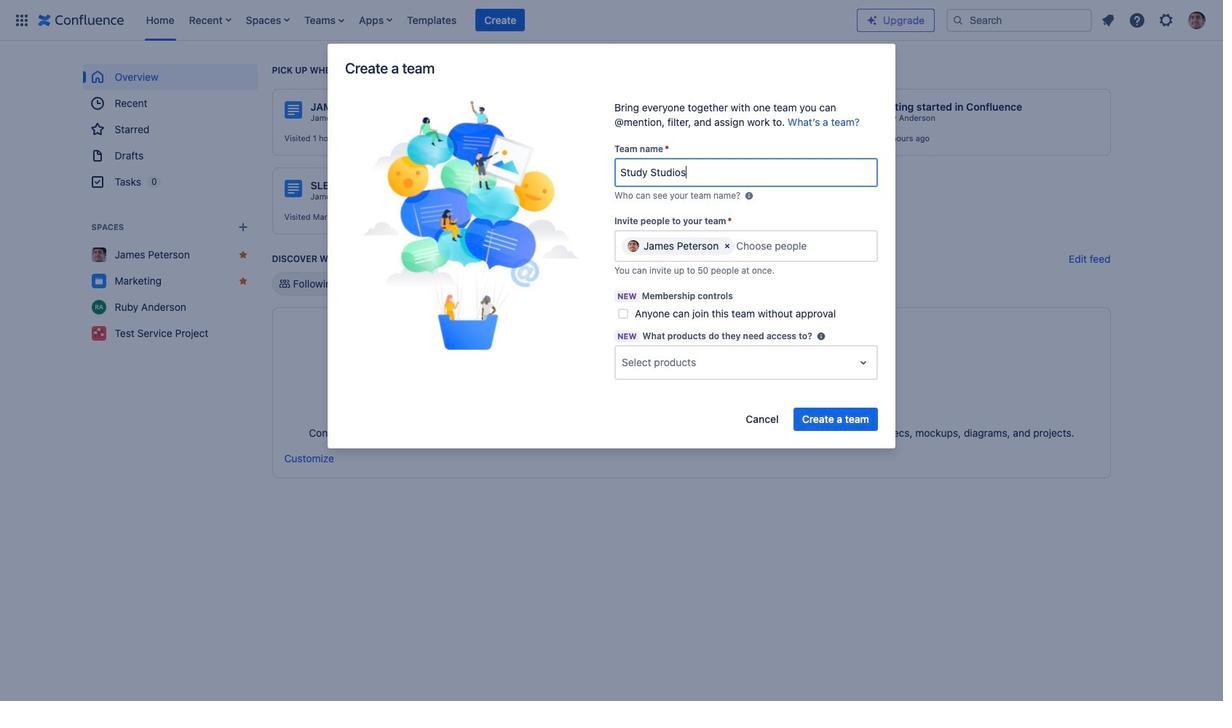 Task type: describe. For each thing, give the bounding box(es) containing it.
premium image
[[867, 14, 878, 26]]

e.g. HR Team, Redesign Project, Team Mango field
[[616, 159, 877, 186]]

1 unstar this space image from the top
[[237, 249, 249, 261]]

1 horizontal spatial list
[[1095, 7, 1215, 33]]

global element
[[9, 0, 857, 40]]

1 horizontal spatial list item
[[300, 0, 349, 40]]

0 horizontal spatial list
[[139, 0, 857, 40]]

Choose people text field
[[736, 239, 826, 253]]

select from this list of atlassian products used by your organization. the addition of any new licenses may affect billing.{br}if you're not an admin, your product requests will be sent to one for approval.{br}access to these products will not be automatically granted for future members added to this team. image
[[815, 331, 827, 342]]



Task type: vqa. For each thing, say whether or not it's contained in the screenshot.
Select from this list of Atlassian products used by your organization. The addition of any new licenses may affect billing.{br}If you're not an admin, your product requests will be sent to one for approval.{br}Access to these products will not be automatically granted for future members added to this team. icon
yes



Task type: locate. For each thing, give the bounding box(es) containing it.
2 horizontal spatial list item
[[476, 8, 525, 32]]

list
[[139, 0, 857, 40], [1095, 7, 1215, 33]]

2 unstar this space image from the top
[[237, 275, 249, 287]]

create a team image
[[362, 100, 580, 350]]

group
[[83, 64, 257, 195]]

your team name is visible to anyone in your organisation. it may be visible on work shared outside your organisation. image
[[744, 190, 755, 202]]

0 vertical spatial unstar this space image
[[237, 249, 249, 261]]

clear image
[[722, 240, 733, 252]]

Search field
[[947, 8, 1092, 32]]

list item inside global element
[[476, 8, 525, 32]]

banner
[[0, 0, 1223, 41]]

unstar this space image
[[237, 249, 249, 261], [237, 275, 249, 287]]

None search field
[[947, 8, 1092, 32]]

search image
[[952, 14, 964, 26]]

0 horizontal spatial list item
[[185, 0, 236, 40]]

settings icon image
[[1158, 11, 1175, 29]]

1 vertical spatial unstar this space image
[[237, 275, 249, 287]]

list item
[[185, 0, 236, 40], [300, 0, 349, 40], [476, 8, 525, 32]]

open image
[[855, 354, 872, 371]]

confluence image
[[38, 11, 124, 29], [38, 11, 124, 29]]

:wave: image
[[851, 102, 869, 119], [851, 102, 869, 119]]

create a space image
[[234, 218, 252, 236]]

create a team element
[[346, 100, 596, 354]]



